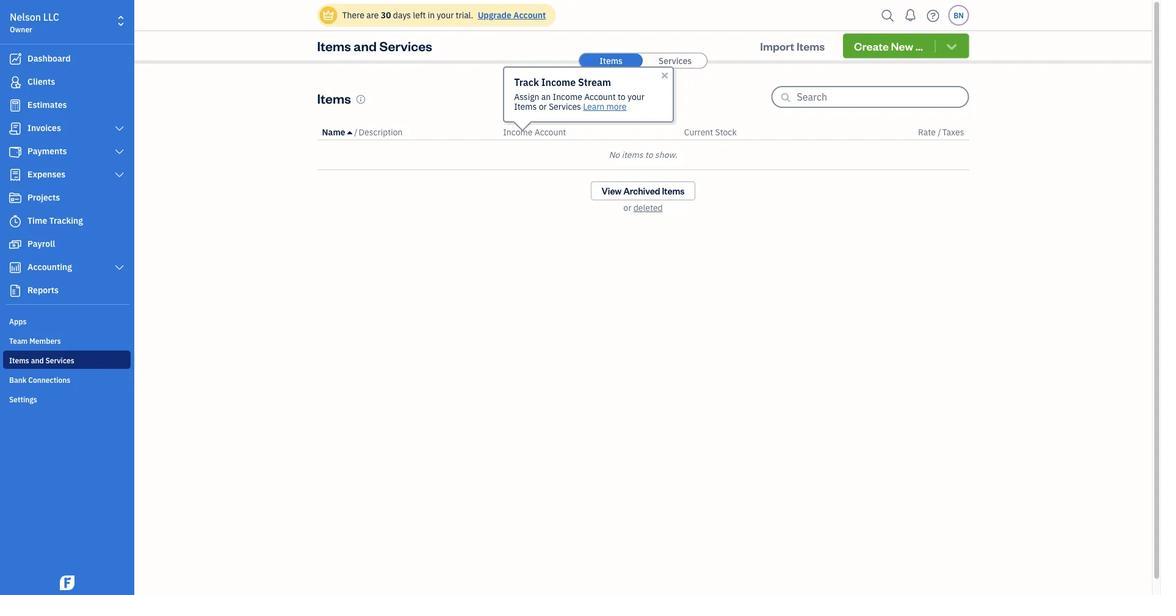 Task type: vqa. For each thing, say whether or not it's contained in the screenshot.
"who"
no



Task type: describe. For each thing, give the bounding box(es) containing it.
expenses link
[[3, 164, 131, 186]]

estimate image
[[8, 100, 23, 112]]

apps link
[[3, 312, 131, 330]]

go to help image
[[924, 6, 943, 25]]

invoices link
[[3, 118, 131, 140]]

expense image
[[8, 169, 23, 181]]

invoice image
[[8, 123, 23, 135]]

freshbooks image
[[57, 576, 77, 591]]

in
[[428, 9, 435, 21]]

no items to show.
[[609, 149, 678, 161]]

money image
[[8, 239, 23, 251]]

payroll
[[27, 238, 55, 250]]

services inside services link
[[659, 55, 692, 66]]

chevron large down image for payments
[[114, 147, 125, 157]]

time tracking
[[27, 215, 83, 227]]

show.
[[655, 149, 678, 161]]

dashboard image
[[8, 53, 23, 65]]

chevron large down image for invoices
[[114, 124, 125, 134]]

clients
[[27, 76, 55, 87]]

income inside assign an income account to your items or services
[[553, 91, 582, 103]]

report image
[[8, 285, 23, 297]]

are
[[366, 9, 379, 21]]

crown image
[[322, 9, 335, 22]]

description link
[[359, 127, 403, 138]]

bank
[[9, 376, 27, 385]]

no
[[609, 149, 620, 161]]

archived
[[624, 185, 660, 197]]

an
[[542, 91, 551, 103]]

team
[[9, 336, 28, 346]]

taxes
[[943, 127, 964, 138]]

income account link
[[503, 127, 566, 138]]

1 / from the left
[[354, 127, 358, 138]]

there
[[342, 9, 364, 21]]

view
[[602, 185, 622, 197]]

services inside assign an income account to your items or services
[[549, 101, 581, 112]]

chevron large down image for accounting
[[114, 263, 125, 273]]

track
[[514, 76, 539, 89]]

bn
[[954, 10, 964, 20]]

0 vertical spatial your
[[437, 9, 454, 21]]

1 horizontal spatial to
[[645, 149, 653, 161]]

trial.
[[456, 9, 473, 21]]

rate / taxes
[[918, 127, 964, 138]]

timer image
[[8, 216, 23, 228]]

items inside main element
[[9, 356, 29, 366]]

payments link
[[3, 141, 131, 163]]

caretup image
[[347, 128, 352, 137]]

upgrade account link
[[475, 9, 546, 21]]

30
[[381, 9, 391, 21]]

learn
[[583, 101, 605, 112]]

create new …
[[854, 39, 923, 53]]

there are 30 days left in your trial. upgrade account
[[342, 9, 546, 21]]

import items
[[760, 39, 825, 53]]

items up stream
[[600, 55, 623, 66]]

payment image
[[8, 146, 23, 158]]

Search text field
[[797, 87, 968, 107]]

items and services link
[[3, 351, 131, 369]]

or inside assign an income account to your items or services
[[539, 101, 547, 112]]

accounting
[[27, 262, 72, 273]]

bank connections link
[[3, 371, 131, 389]]

dashboard link
[[3, 48, 131, 70]]

accounting link
[[3, 257, 131, 279]]

import items button
[[749, 34, 836, 58]]

settings link
[[3, 390, 131, 408]]

reports
[[27, 285, 59, 296]]

client image
[[8, 76, 23, 89]]

payroll link
[[3, 234, 131, 256]]

team members
[[9, 336, 61, 346]]

bn button
[[949, 5, 969, 26]]

expenses
[[27, 169, 65, 180]]

deleted
[[634, 202, 663, 214]]

and inside main element
[[31, 356, 44, 366]]

…
[[916, 39, 923, 53]]

left
[[413, 9, 426, 21]]

rate
[[918, 127, 936, 138]]

account inside assign an income account to your items or services
[[584, 91, 616, 103]]

team members link
[[3, 332, 131, 350]]

new
[[891, 39, 914, 53]]

llc
[[43, 11, 59, 24]]

0 vertical spatial items and services
[[317, 37, 432, 54]]

items inside assign an income account to your items or services
[[514, 101, 537, 112]]

2 vertical spatial account
[[535, 127, 566, 138]]



Task type: locate. For each thing, give the bounding box(es) containing it.
project image
[[8, 192, 23, 205]]

estimates link
[[3, 95, 131, 117]]

your
[[437, 9, 454, 21], [628, 91, 645, 103]]

name
[[322, 127, 345, 138]]

current
[[684, 127, 713, 138]]

0 horizontal spatial items and services
[[9, 356, 74, 366]]

items left info image
[[317, 89, 351, 107]]

2 chevron large down image from the top
[[114, 147, 125, 157]]

account down stream
[[584, 91, 616, 103]]

search image
[[878, 6, 898, 25]]

to right learn
[[618, 91, 626, 103]]

notifications image
[[901, 3, 920, 27]]

members
[[29, 336, 61, 346]]

or inside view archived items or deleted
[[624, 202, 632, 214]]

upgrade
[[478, 9, 512, 21]]

1 vertical spatial chevron large down image
[[114, 147, 125, 157]]

or
[[539, 101, 547, 112], [624, 202, 632, 214]]

stream
[[578, 76, 611, 89]]

connections
[[28, 376, 70, 385]]

learn more link
[[583, 101, 627, 112]]

assign an income account to your items or services
[[514, 91, 645, 112]]

view archived items or deleted
[[602, 185, 685, 214]]

more
[[607, 101, 627, 112]]

to inside assign an income account to your items or services
[[618, 91, 626, 103]]

account right upgrade
[[514, 9, 546, 21]]

1 horizontal spatial or
[[624, 202, 632, 214]]

1 vertical spatial and
[[31, 356, 44, 366]]

chart image
[[8, 262, 23, 274]]

1 horizontal spatial /
[[938, 127, 941, 138]]

chevron large down image
[[114, 124, 125, 134], [114, 147, 125, 157]]

0 vertical spatial and
[[354, 37, 377, 54]]

items inside button
[[797, 39, 825, 53]]

items inside view archived items or deleted
[[662, 185, 685, 197]]

income up an
[[541, 76, 576, 89]]

nelson
[[10, 11, 41, 24]]

0 horizontal spatial /
[[354, 127, 358, 138]]

view archived items link
[[591, 181, 696, 201]]

account down an
[[535, 127, 566, 138]]

import
[[760, 39, 795, 53]]

services up 'bank connections' link
[[45, 356, 74, 366]]

1 vertical spatial chevron large down image
[[114, 263, 125, 273]]

1 vertical spatial or
[[624, 202, 632, 214]]

chevrondown image
[[945, 40, 959, 52]]

apps
[[9, 317, 27, 327]]

2 vertical spatial income
[[503, 127, 533, 138]]

and down team members
[[31, 356, 44, 366]]

dashboard
[[27, 53, 71, 64]]

to
[[618, 91, 626, 103], [645, 149, 653, 161]]

days
[[393, 9, 411, 21]]

items right import
[[797, 39, 825, 53]]

to right items at the top
[[645, 149, 653, 161]]

chevron large down image inside expenses "link"
[[114, 170, 125, 180]]

create new … button
[[843, 34, 969, 58]]

chevron large down image down payroll link
[[114, 263, 125, 273]]

1 horizontal spatial and
[[354, 37, 377, 54]]

account
[[514, 9, 546, 21], [584, 91, 616, 103], [535, 127, 566, 138]]

services down days in the left of the page
[[379, 37, 432, 54]]

settings
[[9, 395, 37, 405]]

/
[[354, 127, 358, 138], [938, 127, 941, 138]]

items and services inside main element
[[9, 356, 74, 366]]

info image
[[356, 95, 366, 104]]

1 horizontal spatial your
[[628, 91, 645, 103]]

1 chevron large down image from the top
[[114, 170, 125, 180]]

0 horizontal spatial or
[[539, 101, 547, 112]]

track income stream
[[514, 76, 611, 89]]

your right the in
[[437, 9, 454, 21]]

chevron large down image for expenses
[[114, 170, 125, 180]]

income
[[541, 76, 576, 89], [553, 91, 582, 103], [503, 127, 533, 138]]

0 vertical spatial chevron large down image
[[114, 170, 125, 180]]

items and services down are
[[317, 37, 432, 54]]

invoices
[[27, 122, 61, 134]]

1 vertical spatial income
[[553, 91, 582, 103]]

2 / from the left
[[938, 127, 941, 138]]

items and services up bank connections
[[9, 356, 74, 366]]

your inside assign an income account to your items or services
[[628, 91, 645, 103]]

1 vertical spatial your
[[628, 91, 645, 103]]

1 vertical spatial items and services
[[9, 356, 74, 366]]

0 horizontal spatial to
[[618, 91, 626, 103]]

0 vertical spatial income
[[541, 76, 576, 89]]

0 vertical spatial chevron large down image
[[114, 124, 125, 134]]

your right more
[[628, 91, 645, 103]]

items
[[622, 149, 643, 161]]

items down crown icon
[[317, 37, 351, 54]]

description
[[359, 127, 403, 138]]

0 horizontal spatial your
[[437, 9, 454, 21]]

1 vertical spatial to
[[645, 149, 653, 161]]

create
[[854, 39, 889, 53]]

1 horizontal spatial items and services
[[317, 37, 432, 54]]

and
[[354, 37, 377, 54], [31, 356, 44, 366]]

main element
[[0, 0, 165, 596]]

services up close image
[[659, 55, 692, 66]]

name link
[[322, 127, 354, 138]]

0 vertical spatial account
[[514, 9, 546, 21]]

1 chevron large down image from the top
[[114, 124, 125, 134]]

0 vertical spatial to
[[618, 91, 626, 103]]

create new … button
[[843, 34, 969, 58]]

services inside the items and services link
[[45, 356, 74, 366]]

time
[[27, 215, 47, 227]]

0 horizontal spatial and
[[31, 356, 44, 366]]

income account
[[503, 127, 566, 138]]

0 vertical spatial or
[[539, 101, 547, 112]]

items left an
[[514, 101, 537, 112]]

or up income account
[[539, 101, 547, 112]]

items
[[317, 37, 351, 54], [797, 39, 825, 53], [600, 55, 623, 66], [317, 89, 351, 107], [514, 101, 537, 112], [662, 185, 685, 197], [9, 356, 29, 366]]

items link
[[579, 53, 643, 68]]

clients link
[[3, 71, 131, 93]]

payments
[[27, 146, 67, 157]]

services down track income stream
[[549, 101, 581, 112]]

rate link
[[918, 127, 938, 138]]

income down track income stream
[[553, 91, 582, 103]]

projects link
[[3, 187, 131, 209]]

/ right rate
[[938, 127, 941, 138]]

items down team
[[9, 356, 29, 366]]

chevron large down image
[[114, 170, 125, 180], [114, 263, 125, 273]]

close image
[[660, 71, 670, 81]]

bank connections
[[9, 376, 70, 385]]

1 vertical spatial account
[[584, 91, 616, 103]]

current stock
[[684, 127, 737, 138]]

services
[[379, 37, 432, 54], [659, 55, 692, 66], [549, 101, 581, 112], [45, 356, 74, 366]]

learn more
[[583, 101, 627, 112]]

tracking
[[49, 215, 83, 227]]

owner
[[10, 24, 32, 34]]

or left deleted link
[[624, 202, 632, 214]]

time tracking link
[[3, 211, 131, 233]]

reports link
[[3, 280, 131, 302]]

/ right caretup image
[[354, 127, 358, 138]]

estimates
[[27, 99, 67, 111]]

chevron large down image inside accounting link
[[114, 263, 125, 273]]

chevron large down image down estimates link
[[114, 124, 125, 134]]

items up the deleted
[[662, 185, 685, 197]]

chevron large down image up projects link
[[114, 170, 125, 180]]

income down assign
[[503, 127, 533, 138]]

items and services
[[317, 37, 432, 54], [9, 356, 74, 366]]

projects
[[27, 192, 60, 203]]

services link
[[644, 53, 707, 68]]

stock
[[715, 127, 737, 138]]

2 chevron large down image from the top
[[114, 263, 125, 273]]

and down are
[[354, 37, 377, 54]]

chevron large down image up expenses "link"
[[114, 147, 125, 157]]

assign
[[514, 91, 539, 103]]

chevron large down image inside invoices link
[[114, 124, 125, 134]]

deleted link
[[634, 202, 663, 214]]

current stock link
[[684, 127, 737, 138]]

nelson llc owner
[[10, 11, 59, 34]]



